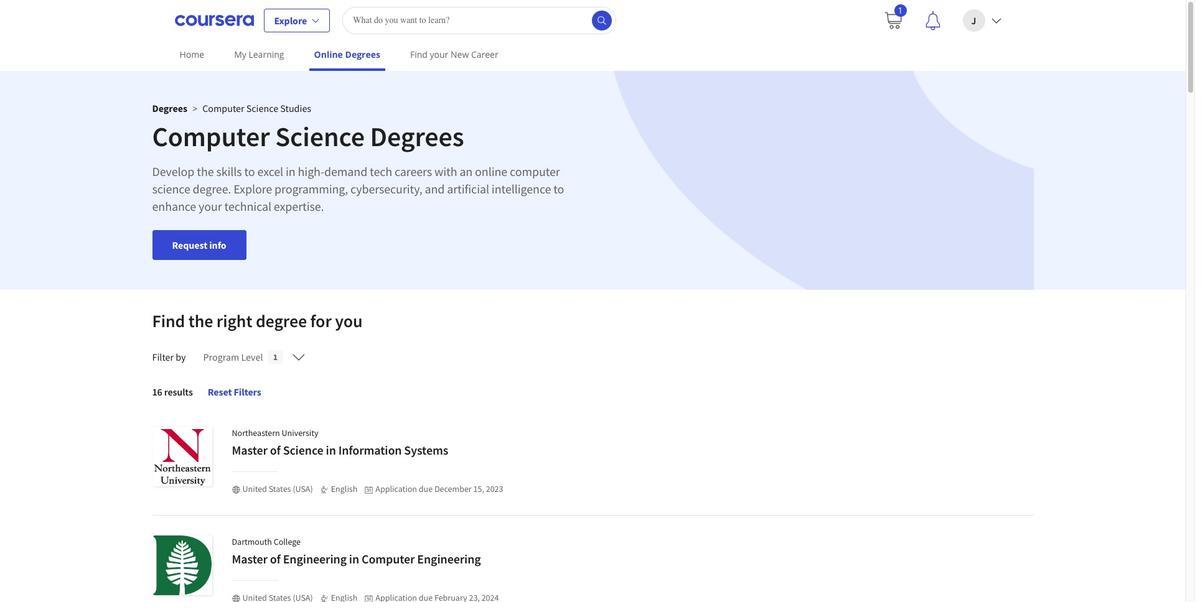 Task type: describe. For each thing, give the bounding box(es) containing it.
0 vertical spatial computer
[[203, 102, 245, 115]]

an
[[460, 164, 473, 179]]

intelligence
[[492, 181, 551, 197]]

1 engineering from the left
[[283, 552, 347, 567]]

computer science studies link
[[203, 102, 311, 115]]

systems
[[404, 443, 449, 458]]

united states (usa)
[[243, 484, 313, 495]]

16 results
[[152, 386, 193, 399]]

college
[[274, 537, 301, 548]]

request
[[172, 239, 208, 252]]

request info
[[172, 239, 227, 252]]

explore inside develop the skills to excel in high-demand tech careers with an online computer science degree. explore programming, cybersecurity, and artificial intelligence to enhance your technical expertise.
[[234, 181, 272, 197]]

develop
[[152, 164, 195, 179]]

j
[[972, 14, 977, 26]]

explore button
[[264, 8, 330, 32]]

program level
[[203, 351, 263, 364]]

dartmouth
[[232, 537, 272, 548]]

2023
[[486, 484, 504, 495]]

in for information
[[326, 443, 336, 458]]

states
[[269, 484, 291, 495]]

degrees > computer science studies computer science degrees
[[152, 102, 464, 154]]

>
[[193, 103, 198, 115]]

application
[[376, 484, 417, 495]]

cybersecurity,
[[351, 181, 423, 197]]

degrees link
[[152, 102, 188, 115]]

united
[[243, 484, 267, 495]]

the for develop
[[197, 164, 214, 179]]

application due december 15, 2023
[[376, 484, 504, 495]]

coursera image
[[175, 10, 254, 30]]

expertise.
[[274, 199, 324, 214]]

northeastern
[[232, 428, 280, 439]]

reset filters button
[[198, 377, 271, 407]]

my learning
[[234, 49, 284, 60]]

explore inside explore "popup button"
[[274, 14, 307, 26]]

find your new career
[[410, 49, 499, 60]]

reset
[[208, 386, 232, 399]]

find for find your new career
[[410, 49, 428, 60]]

1 vertical spatial computer
[[152, 120, 270, 154]]

computer
[[510, 164, 560, 179]]

0 vertical spatial science
[[247, 102, 279, 115]]

skills
[[216, 164, 242, 179]]

filter
[[152, 351, 174, 364]]

reset filters
[[208, 386, 261, 399]]

find your new career link
[[405, 40, 504, 69]]

you
[[335, 310, 363, 333]]

demand
[[325, 164, 368, 179]]

new
[[451, 49, 469, 60]]

northeastern university image
[[152, 427, 212, 487]]

northeastern university master of science in information systems
[[232, 428, 449, 458]]

science inside the northeastern university master of science in information systems
[[283, 443, 324, 458]]

info
[[209, 239, 227, 252]]

home
[[180, 49, 204, 60]]

1 vertical spatial degrees
[[152, 102, 188, 115]]

my
[[234, 49, 247, 60]]

degrees inside online degrees 'link'
[[345, 49, 381, 60]]

level
[[241, 351, 263, 364]]

0 horizontal spatial to
[[244, 164, 255, 179]]

artificial
[[447, 181, 490, 197]]

home link
[[175, 40, 209, 69]]

1 inside shopping cart: 1 item element
[[899, 4, 904, 16]]

results
[[164, 386, 193, 399]]

computer inside dartmouth college master of engineering in computer engineering
[[362, 552, 415, 567]]

high-
[[298, 164, 325, 179]]

enhance
[[152, 199, 196, 214]]

studies
[[281, 102, 311, 115]]

online degrees link
[[309, 40, 386, 71]]



Task type: vqa. For each thing, say whether or not it's contained in the screenshot.
Article
no



Task type: locate. For each thing, give the bounding box(es) containing it.
1 horizontal spatial find
[[410, 49, 428, 60]]

1 horizontal spatial your
[[430, 49, 449, 60]]

j button
[[953, 0, 1012, 40]]

for
[[311, 310, 332, 333]]

1 link
[[874, 0, 914, 40]]

1 vertical spatial explore
[[234, 181, 272, 197]]

2 vertical spatial degrees
[[370, 120, 464, 154]]

0 vertical spatial the
[[197, 164, 214, 179]]

of for science
[[270, 443, 281, 458]]

What do you want to learn? text field
[[343, 7, 617, 34]]

1 horizontal spatial 1
[[899, 4, 904, 16]]

master for master of engineering in computer engineering
[[232, 552, 268, 567]]

1 vertical spatial the
[[189, 310, 213, 333]]

in inside the northeastern university master of science in information systems
[[326, 443, 336, 458]]

15,
[[474, 484, 485, 495]]

technical
[[225, 199, 272, 214]]

information
[[339, 443, 402, 458]]

1 vertical spatial find
[[152, 310, 185, 333]]

2 vertical spatial science
[[283, 443, 324, 458]]

1 horizontal spatial in
[[326, 443, 336, 458]]

tech
[[370, 164, 392, 179]]

dartmouth college master of engineering in computer engineering
[[232, 537, 481, 567]]

find the right degree for you
[[152, 310, 363, 333]]

find
[[410, 49, 428, 60], [152, 310, 185, 333]]

by
[[176, 351, 186, 364]]

0 vertical spatial master
[[232, 443, 268, 458]]

science
[[247, 102, 279, 115], [275, 120, 365, 154], [283, 443, 324, 458]]

learning
[[249, 49, 284, 60]]

0 horizontal spatial in
[[286, 164, 296, 179]]

science down university
[[283, 443, 324, 458]]

master
[[232, 443, 268, 458], [232, 552, 268, 567]]

0 vertical spatial of
[[270, 443, 281, 458]]

0 vertical spatial explore
[[274, 14, 307, 26]]

in inside dartmouth college master of engineering in computer engineering
[[349, 552, 359, 567]]

the up degree.
[[197, 164, 214, 179]]

filters
[[234, 386, 261, 399]]

0 horizontal spatial 1
[[273, 352, 278, 363]]

shopping cart: 1 item element
[[884, 4, 907, 30]]

the for find
[[189, 310, 213, 333]]

science up 'high-'
[[275, 120, 365, 154]]

science left studies
[[247, 102, 279, 115]]

engineering
[[283, 552, 347, 567], [418, 552, 481, 567]]

program
[[203, 351, 239, 364]]

0 horizontal spatial find
[[152, 310, 185, 333]]

of down college at the left bottom
[[270, 552, 281, 567]]

0 vertical spatial to
[[244, 164, 255, 179]]

2 vertical spatial computer
[[362, 552, 415, 567]]

to
[[244, 164, 255, 179], [554, 181, 565, 197]]

your left new
[[430, 49, 449, 60]]

2 engineering from the left
[[418, 552, 481, 567]]

online
[[314, 49, 343, 60]]

0 horizontal spatial engineering
[[283, 552, 347, 567]]

of inside dartmouth college master of engineering in computer engineering
[[270, 552, 281, 567]]

with
[[435, 164, 458, 179]]

degrees
[[345, 49, 381, 60], [152, 102, 188, 115], [370, 120, 464, 154]]

master down dartmouth
[[232, 552, 268, 567]]

your inside find your new career link
[[430, 49, 449, 60]]

1
[[899, 4, 904, 16], [273, 352, 278, 363]]

master inside the northeastern university master of science in information systems
[[232, 443, 268, 458]]

of inside the northeastern university master of science in information systems
[[270, 443, 281, 458]]

explore up learning
[[274, 14, 307, 26]]

1 horizontal spatial to
[[554, 181, 565, 197]]

and
[[425, 181, 445, 197]]

december
[[435, 484, 472, 495]]

2 vertical spatial in
[[349, 552, 359, 567]]

career
[[471, 49, 499, 60]]

master inside dartmouth college master of engineering in computer engineering
[[232, 552, 268, 567]]

online degrees
[[314, 49, 381, 60]]

1 horizontal spatial engineering
[[418, 552, 481, 567]]

the inside develop the skills to excel in high-demand tech careers with an online computer science degree. explore programming, cybersecurity, and artificial intelligence to enhance your technical expertise.
[[197, 164, 214, 179]]

due
[[419, 484, 433, 495]]

in for high-
[[286, 164, 296, 179]]

programming,
[[275, 181, 348, 197]]

of for engineering
[[270, 552, 281, 567]]

online
[[475, 164, 508, 179]]

master for master of science in information systems
[[232, 443, 268, 458]]

degrees up careers
[[370, 120, 464, 154]]

the left "right" on the bottom of page
[[189, 310, 213, 333]]

my learning link
[[229, 40, 289, 69]]

0 vertical spatial degrees
[[345, 49, 381, 60]]

16
[[152, 386, 162, 399]]

computer
[[203, 102, 245, 115], [152, 120, 270, 154], [362, 552, 415, 567]]

your inside develop the skills to excel in high-demand tech careers with an online computer science degree. explore programming, cybersecurity, and artificial intelligence to enhance your technical expertise.
[[199, 199, 222, 214]]

in
[[286, 164, 296, 179], [326, 443, 336, 458], [349, 552, 359, 567]]

develop the skills to excel in high-demand tech careers with an online computer science degree. explore programming, cybersecurity, and artificial intelligence to enhance your technical expertise.
[[152, 164, 565, 214]]

request info button
[[152, 230, 246, 260]]

1 vertical spatial 1
[[273, 352, 278, 363]]

filter by
[[152, 351, 186, 364]]

1 vertical spatial to
[[554, 181, 565, 197]]

0 vertical spatial your
[[430, 49, 449, 60]]

degree
[[256, 310, 307, 333]]

explore up technical
[[234, 181, 272, 197]]

of
[[270, 443, 281, 458], [270, 552, 281, 567]]

2 horizontal spatial in
[[349, 552, 359, 567]]

university
[[282, 428, 319, 439]]

degrees left >
[[152, 102, 188, 115]]

your down degree.
[[199, 199, 222, 214]]

english
[[331, 484, 358, 495]]

1 vertical spatial in
[[326, 443, 336, 458]]

right
[[217, 310, 253, 333]]

degrees right online
[[345, 49, 381, 60]]

1 of from the top
[[270, 443, 281, 458]]

1 horizontal spatial explore
[[274, 14, 307, 26]]

your
[[430, 49, 449, 60], [199, 199, 222, 214]]

(usa)
[[293, 484, 313, 495]]

master down northeastern at the bottom left of the page
[[232, 443, 268, 458]]

dartmouth college image
[[152, 536, 212, 596]]

to right skills
[[244, 164, 255, 179]]

0 vertical spatial 1
[[899, 4, 904, 16]]

in for computer
[[349, 552, 359, 567]]

0 vertical spatial find
[[410, 49, 428, 60]]

careers
[[395, 164, 432, 179]]

1 vertical spatial science
[[275, 120, 365, 154]]

science
[[152, 181, 190, 197]]

2 master from the top
[[232, 552, 268, 567]]

excel
[[258, 164, 283, 179]]

2 of from the top
[[270, 552, 281, 567]]

degree.
[[193, 181, 231, 197]]

find up filter by
[[152, 310, 185, 333]]

1 vertical spatial your
[[199, 199, 222, 214]]

explore
[[274, 14, 307, 26], [234, 181, 272, 197]]

1 master from the top
[[232, 443, 268, 458]]

in inside develop the skills to excel in high-demand tech careers with an online computer science degree. explore programming, cybersecurity, and artificial intelligence to enhance your technical expertise.
[[286, 164, 296, 179]]

1 vertical spatial master
[[232, 552, 268, 567]]

the
[[197, 164, 214, 179], [189, 310, 213, 333]]

find for find the right degree for you
[[152, 310, 185, 333]]

0 horizontal spatial explore
[[234, 181, 272, 197]]

of down northeastern at the bottom left of the page
[[270, 443, 281, 458]]

to down computer
[[554, 181, 565, 197]]

None search field
[[343, 7, 617, 34]]

1 vertical spatial of
[[270, 552, 281, 567]]

0 horizontal spatial your
[[199, 199, 222, 214]]

find left new
[[410, 49, 428, 60]]

0 vertical spatial in
[[286, 164, 296, 179]]



